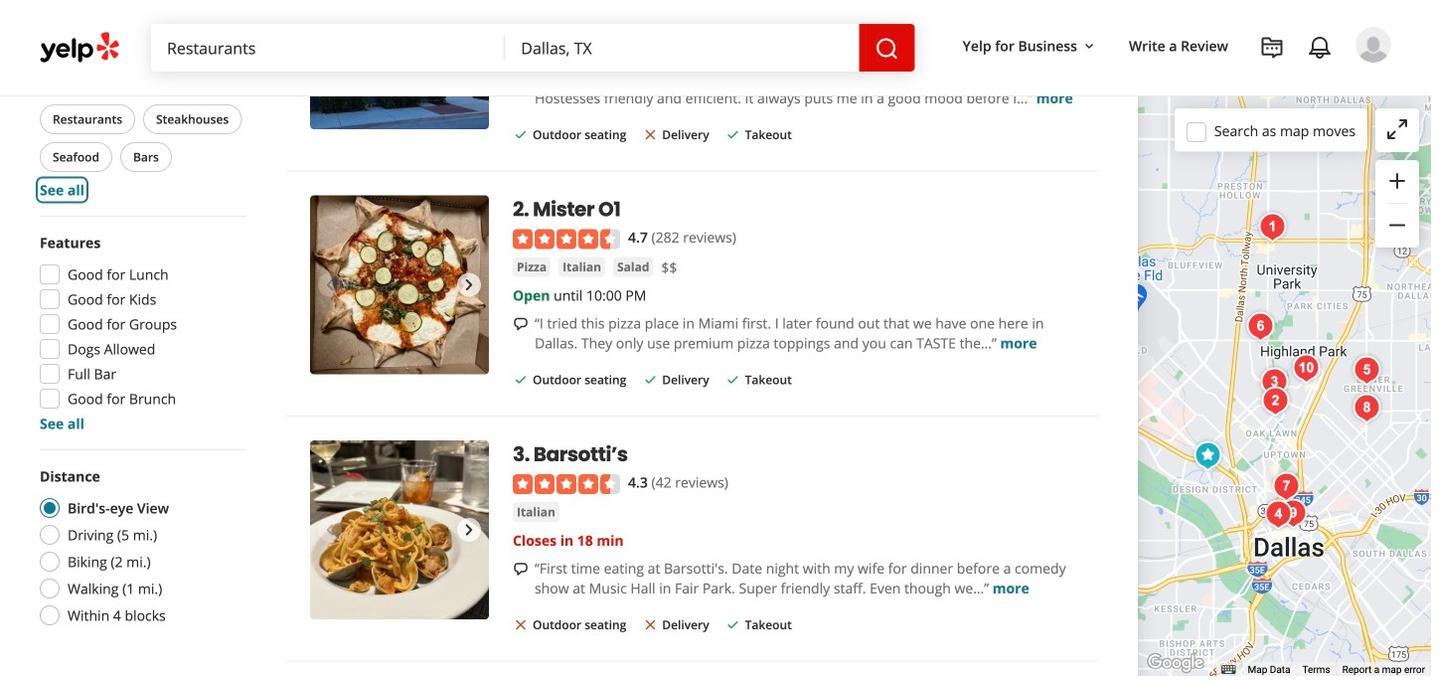 Task type: describe. For each thing, give the bounding box(es) containing it.
0 horizontal spatial mister o1 image
[[310, 195, 489, 374]]

16 chevron down v2 image
[[1082, 38, 1098, 54]]

1 slideshow element from the top
[[310, 0, 489, 129]]

monarch image
[[1259, 495, 1299, 534]]

1 vertical spatial mister o1 image
[[1256, 381, 1296, 421]]

next image
[[457, 518, 481, 542]]

16 close v2 image
[[643, 617, 658, 633]]

zoom out image
[[1386, 213, 1410, 237]]

1 16 checkmark v2 image from the top
[[725, 127, 741, 143]]

16 speech v2 image
[[513, 71, 529, 87]]

slideshow element for 4.7 star rating image
[[310, 195, 489, 374]]

denny's image
[[1189, 436, 1228, 476]]

fachini image
[[1241, 307, 1281, 347]]

slideshow element for the 4.3 star rating image on the bottom left of the page
[[310, 440, 489, 619]]

address, neighborhood, city, state or zip search field
[[505, 24, 860, 72]]

16 checkmark v2 image for slideshow 'element' associated with 4.7 star rating image
[[513, 372, 529, 388]]

next image
[[457, 273, 481, 297]]

projects image
[[1261, 36, 1285, 60]]

16 checkmark v2 image for the 4.3 star rating image on the bottom left of the page
[[725, 617, 741, 633]]

4.3 star rating image
[[513, 474, 620, 494]]

la stella cucina verace image
[[1267, 467, 1307, 507]]

16 checkmark v2 image for 4.7 star rating image
[[725, 372, 741, 388]]

search image
[[876, 37, 899, 61]]

generic n. image
[[1356, 27, 1392, 63]]

previous image
[[318, 518, 342, 542]]

0 horizontal spatial barsotti's image
[[310, 440, 489, 619]]

16 checkmark v2 image for first slideshow 'element' from the top of the page
[[513, 127, 529, 143]]



Task type: vqa. For each thing, say whether or not it's contained in the screenshot.
0
no



Task type: locate. For each thing, give the bounding box(es) containing it.
2 slideshow element from the top
[[310, 195, 489, 374]]

3 16 checkmark v2 image from the top
[[725, 617, 741, 633]]

google image
[[1143, 650, 1209, 676]]

16 checkmark v2 image
[[725, 127, 741, 143], [725, 372, 741, 388], [725, 617, 741, 633]]

0 vertical spatial barsotti's image
[[1255, 362, 1295, 402]]

1 vertical spatial 16 checkmark v2 image
[[725, 372, 741, 388]]

1 vertical spatial slideshow element
[[310, 195, 489, 374]]

16 checkmark v2 image
[[513, 127, 529, 143], [513, 372, 529, 388], [643, 372, 658, 388]]

mister o1 image
[[310, 195, 489, 374], [1256, 381, 1296, 421]]

1 vertical spatial barsotti's image
[[310, 440, 489, 619]]

4.7 star rating image
[[513, 229, 620, 249]]

map region
[[1138, 96, 1432, 676]]

group
[[36, 35, 247, 200], [1376, 160, 1420, 248], [34, 233, 247, 434]]

il bracco image
[[310, 0, 489, 129], [1253, 207, 1293, 247]]

0 vertical spatial 16 speech v2 image
[[513, 316, 529, 332]]

16 speech v2 image
[[513, 316, 529, 332], [513, 561, 529, 577]]

barsotti's image
[[1255, 362, 1295, 402], [310, 440, 489, 619]]

slideshow element
[[310, 0, 489, 129], [310, 195, 489, 374], [310, 440, 489, 619]]

16 close v2 image
[[643, 127, 658, 143], [513, 617, 529, 633]]

2 vertical spatial 16 checkmark v2 image
[[725, 617, 741, 633]]

2 16 checkmark v2 image from the top
[[725, 372, 741, 388]]

notifications image
[[1308, 36, 1332, 60]]

None field
[[151, 24, 505, 72], [505, 24, 860, 72]]

0 horizontal spatial il bracco image
[[310, 0, 489, 129]]

1 none field from the left
[[151, 24, 505, 72]]

via triozzi image
[[1348, 388, 1388, 428]]

things to do, nail salons, plumbers search field
[[151, 24, 505, 72]]

partenope ristorante image
[[1274, 494, 1314, 533]]

3 slideshow element from the top
[[310, 440, 489, 619]]

previous image
[[318, 273, 342, 297]]

1 16 speech v2 image from the top
[[513, 316, 529, 332]]

1 horizontal spatial barsotti's image
[[1255, 362, 1295, 402]]

1 vertical spatial 16 close v2 image
[[513, 617, 529, 633]]

taverna image
[[1287, 348, 1327, 388]]

1 horizontal spatial il bracco image
[[1253, 207, 1293, 247]]

None search field
[[151, 24, 915, 72]]

user actions element
[[947, 25, 1420, 147]]

16 speech v2 image down the 4.3 star rating image on the bottom left of the page
[[513, 561, 529, 577]]

1 vertical spatial 16 speech v2 image
[[513, 561, 529, 577]]

0 vertical spatial slideshow element
[[310, 0, 489, 129]]

none field things to do, nail salons, plumbers
[[151, 24, 505, 72]]

0 vertical spatial mister o1 image
[[310, 195, 489, 374]]

1 vertical spatial il bracco image
[[1253, 207, 1293, 247]]

1 horizontal spatial mister o1 image
[[1256, 381, 1296, 421]]

sister restaurant image
[[1348, 350, 1388, 390]]

16 speech v2 image for next image on the left of page
[[513, 561, 529, 577]]

expand map image
[[1386, 117, 1410, 141]]

1 horizontal spatial 16 close v2 image
[[643, 127, 658, 143]]

option group
[[34, 466, 247, 631]]

0 horizontal spatial 16 close v2 image
[[513, 617, 529, 633]]

keyboard shortcuts image
[[1222, 665, 1236, 674]]

none field address, neighborhood, city, state or zip
[[505, 24, 860, 72]]

2 vertical spatial slideshow element
[[310, 440, 489, 619]]

0 vertical spatial il bracco image
[[310, 0, 489, 129]]

zoom in image
[[1386, 169, 1410, 193]]

16 speech v2 image down 4.7 star rating image
[[513, 316, 529, 332]]

2 16 speech v2 image from the top
[[513, 561, 529, 577]]

16 speech v2 image for next icon
[[513, 316, 529, 332]]

0 vertical spatial 16 checkmark v2 image
[[725, 127, 741, 143]]

0 vertical spatial 16 close v2 image
[[643, 127, 658, 143]]

2 none field from the left
[[505, 24, 860, 72]]



